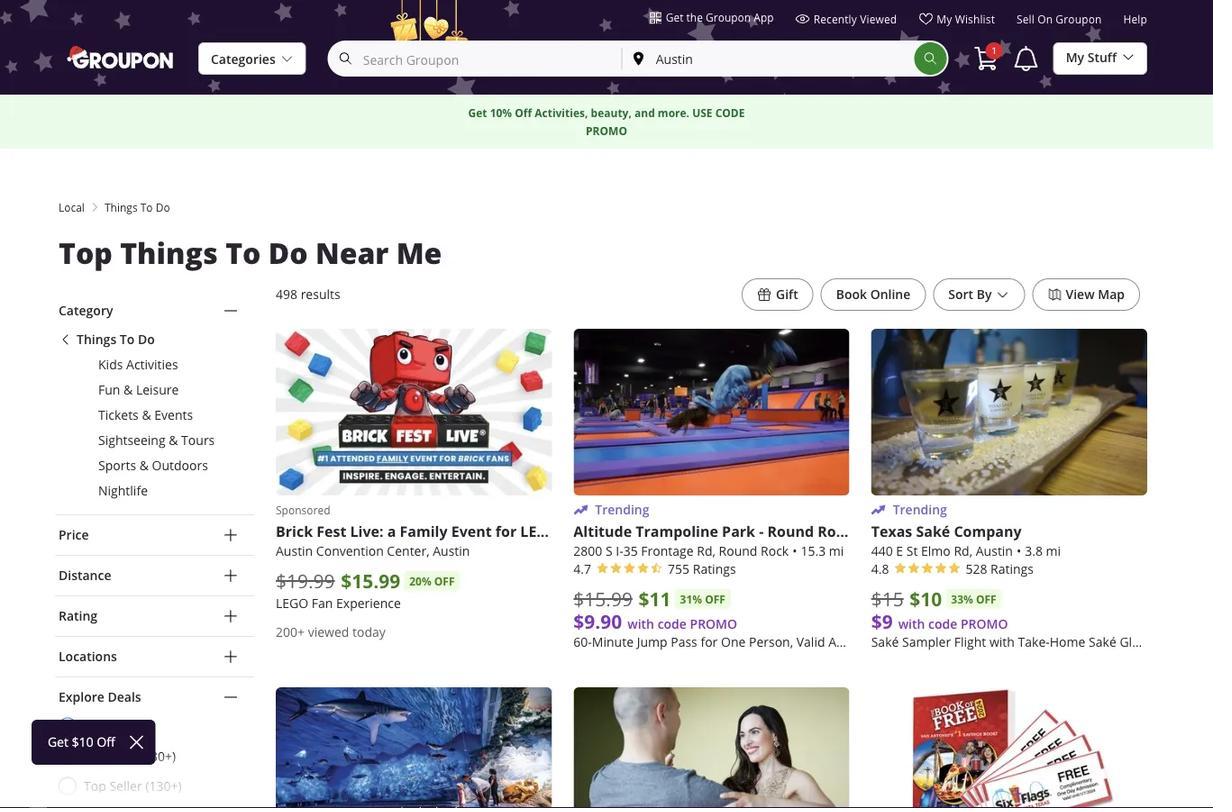 Task type: describe. For each thing, give the bounding box(es) containing it.
sort by
[[949, 286, 992, 303]]

& right sports
[[139, 457, 149, 474]]

498 results
[[276, 286, 340, 303]]

nightlife
[[98, 483, 148, 499]]

notifications inbox image
[[1012, 44, 1041, 73]]

family
[[400, 522, 448, 542]]

1
[[992, 45, 997, 57]]

528
[[966, 561, 987, 578]]

fans
[[562, 522, 596, 542]]

0 horizontal spatial round
[[719, 543, 758, 560]]

austin inside texas saké company 440 e st elmo rd, austin • 3.8 mi
[[976, 543, 1013, 560]]

a
[[387, 522, 396, 542]]

minute
[[592, 634, 634, 651]]

top for top things to do near me
[[59, 233, 113, 273]]

0 horizontal spatial saké
[[871, 634, 899, 651]]

recently viewed link
[[796, 12, 897, 33]]

10%
[[490, 105, 512, 121]]

& right fun
[[124, 382, 133, 398]]

near
[[315, 233, 389, 273]]

rating
[[59, 608, 97, 625]]

glass
[[1120, 634, 1151, 651]]

rd, inside altitude trampoline park - round rock 2800 s i-35 frontage rd, round rock • 15.3 mi
[[697, 543, 716, 560]]

by
[[977, 286, 992, 303]]

2 austin from the left
[[433, 543, 470, 560]]

gift button
[[742, 279, 814, 311]]

locations button
[[55, 637, 254, 677]]

get for get the groupon app
[[666, 10, 684, 24]]

2800
[[574, 543, 603, 560]]

off for $10
[[976, 592, 997, 607]]

local
[[59, 200, 85, 215]]

explore deals list
[[59, 718, 254, 796]]

trampoline
[[636, 522, 718, 542]]

1 horizontal spatial rock
[[818, 522, 853, 542]]

categories
[[211, 51, 276, 68]]

do inside breadcrumbs element
[[156, 200, 170, 215]]

$9.90
[[574, 609, 622, 635]]

& down fun & leisure link
[[142, 407, 151, 424]]

promo for $10
[[961, 616, 1008, 633]]

app
[[754, 10, 774, 24]]

mi inside altitude trampoline park - round rock 2800 s i-35 frontage rd, round rock • 15.3 mi
[[829, 543, 844, 560]]

breadcrumbs element
[[55, 199, 1158, 215]]

my stuff
[[1066, 49, 1117, 66]]

e
[[896, 543, 903, 560]]

categories button
[[198, 42, 306, 76]]

with for $11
[[628, 616, 654, 633]]

price button
[[55, 516, 254, 555]]

category
[[59, 302, 113, 319]]

fun & leisure link
[[59, 381, 254, 399]]

528 ratings
[[966, 561, 1034, 578]]

1 vertical spatial do
[[268, 233, 308, 273]]

top seller (130+)
[[84, 778, 182, 795]]

get the groupon app button
[[650, 9, 774, 25]]

fest
[[317, 522, 346, 542]]

brick
[[276, 522, 313, 542]]

s
[[606, 543, 613, 560]]

groupon for the
[[706, 10, 751, 24]]

book
[[836, 286, 867, 303]]

0 horizontal spatial rock
[[761, 543, 789, 560]]

help
[[1124, 12, 1148, 27]]

viewed
[[860, 12, 897, 26]]

saké inside texas saké company 440 e st elmo rd, austin • 3.8 mi
[[916, 522, 950, 542]]

sort by button
[[933, 279, 1025, 311]]

one inside $15 $10 33% off $9 with code promo saké sampler flight with take-home saké glass for one
[[1175, 634, 1200, 651]]

sports
[[98, 457, 136, 474]]

$19.99
[[276, 569, 335, 594]]

category list
[[59, 331, 254, 500]]

activities,
[[535, 105, 588, 121]]

more.
[[658, 105, 690, 121]]

2 horizontal spatial to
[[225, 233, 261, 273]]

kids activities link
[[59, 356, 254, 374]]

day
[[854, 634, 877, 651]]

4.8
[[871, 561, 889, 578]]

groupon for on
[[1056, 12, 1102, 27]]

rating button
[[55, 597, 254, 636]]

trending (130+)
[[84, 748, 176, 765]]

view map
[[1066, 286, 1125, 303]]

lego inside $19.99 $15.99 20% off lego fan experience
[[276, 596, 308, 612]]

code for $11
[[658, 616, 687, 633]]

to inside breadcrumbs element
[[140, 200, 153, 215]]

my for my wishlist
[[937, 12, 952, 26]]

texas saké company 440 e st elmo rd, austin • 3.8 mi
[[871, 522, 1061, 560]]

search groupon search field up 10%
[[330, 42, 622, 75]]

kids activities fun & leisure tickets & events sightseeing & tours sports & outdoors nightlife
[[98, 357, 215, 499]]

the
[[687, 10, 703, 24]]

20%
[[409, 574, 432, 589]]

tickets & events link
[[59, 407, 254, 425]]

• inside altitude trampoline park - round rock 2800 s i-35 frontage rd, round rock • 15.3 mi
[[793, 543, 797, 560]]

trending inside explore deals list
[[84, 748, 136, 765]]

recently
[[814, 12, 857, 26]]

sampler
[[902, 634, 951, 651]]

0 vertical spatial round
[[768, 522, 814, 542]]

ratings for $11
[[693, 561, 736, 578]]

wishlist
[[955, 12, 995, 26]]

my for my stuff
[[1066, 49, 1085, 66]]

things to do inside category list
[[77, 331, 155, 348]]

today
[[352, 624, 386, 641]]

sponsored brick fest live: a family event for lego fans austin convention center, austin
[[276, 503, 596, 560]]

leisure
[[136, 382, 179, 398]]

sell on groupon link
[[1017, 12, 1102, 33]]

• inside texas saké company 440 e st elmo rd, austin • 3.8 mi
[[1017, 543, 1022, 560]]

to inside category list
[[120, 331, 135, 348]]

things inside breadcrumbs element
[[104, 200, 138, 215]]

home
[[1050, 634, 1086, 651]]

$9
[[871, 609, 893, 635]]

2 horizontal spatial with
[[990, 634, 1015, 651]]

1 vertical spatial things
[[120, 233, 218, 273]]

map
[[1098, 286, 1125, 303]]

results
[[301, 286, 340, 303]]

things to do inside breadcrumbs element
[[104, 200, 170, 215]]



Task type: vqa. For each thing, say whether or not it's contained in the screenshot.
Category dropdown button
yes



Task type: locate. For each thing, give the bounding box(es) containing it.
off for $11
[[705, 592, 726, 607]]

tours
[[181, 432, 215, 449]]

1 horizontal spatial mi
[[1046, 543, 1061, 560]]

groupon inside button
[[706, 10, 751, 24]]

0 vertical spatial my
[[937, 12, 952, 26]]

ratings down 3.8
[[991, 561, 1034, 578]]

2 vertical spatial things
[[77, 331, 116, 348]]

440
[[871, 543, 893, 560]]

0 horizontal spatial trending
[[84, 748, 136, 765]]

to
[[140, 200, 153, 215], [225, 233, 261, 273], [120, 331, 135, 348]]

2 horizontal spatial austin
[[976, 543, 1013, 560]]

1 horizontal spatial rd,
[[954, 543, 973, 560]]

1 ratings from the left
[[693, 561, 736, 578]]

local link
[[59, 199, 85, 215]]

one left person,
[[721, 634, 746, 651]]

flight
[[954, 634, 986, 651]]

explore
[[59, 689, 104, 706]]

promo for $11
[[690, 616, 737, 633]]

get left 'the'
[[666, 10, 684, 24]]

recently viewed
[[814, 12, 897, 26]]

st
[[907, 543, 918, 560]]

1 vertical spatial lego
[[276, 596, 308, 612]]

things up kids
[[77, 331, 116, 348]]

promo
[[586, 124, 627, 139], [690, 616, 737, 633], [961, 616, 1008, 633]]

code inside $15 $10 33% off $9 with code promo saké sampler flight with take-home saké glass for one
[[929, 616, 958, 633]]

1 horizontal spatial for
[[701, 634, 718, 651]]

lego down '$19.99'
[[276, 596, 308, 612]]

$15.99 inside $19.99 $15.99 20% off lego fan experience
[[341, 568, 400, 594]]

top for top seller (130+)
[[84, 778, 106, 795]]

2 ratings from the left
[[991, 561, 1034, 578]]

lego left fans
[[520, 522, 559, 542]]

off right 33%
[[976, 592, 997, 607]]

with up the sampler
[[898, 616, 925, 633]]

my inside the my stuff button
[[1066, 49, 1085, 66]]

with up jump
[[628, 616, 654, 633]]

any
[[829, 634, 851, 651]]

my wishlist link
[[919, 12, 995, 33]]

1 vertical spatial to
[[225, 233, 261, 273]]

0 horizontal spatial ratings
[[693, 561, 736, 578]]

$15 $10 33% off $9 with code promo saké sampler flight with take-home saké glass for one
[[871, 586, 1200, 651]]

sell on groupon
[[1017, 12, 1102, 27]]

1 horizontal spatial saké
[[916, 522, 950, 542]]

755 ratings
[[668, 561, 736, 578]]

1 horizontal spatial •
[[1017, 543, 1022, 560]]

1 vertical spatial rock
[[761, 543, 789, 560]]

for right pass
[[701, 634, 718, 651]]

(130+) up top seller (130+)
[[140, 748, 176, 765]]

31%
[[680, 592, 702, 607]]

frontage
[[641, 543, 694, 560]]

park
[[722, 522, 755, 542]]

1 vertical spatial round
[[719, 543, 758, 560]]

do
[[156, 200, 170, 215], [268, 233, 308, 273], [138, 331, 155, 348]]

2 horizontal spatial off
[[976, 592, 997, 607]]

top left seller
[[84, 778, 106, 795]]

my wishlist
[[937, 12, 995, 26]]

rock down -
[[761, 543, 789, 560]]

1 horizontal spatial one
[[1175, 634, 1200, 651]]

promo down beauty,
[[586, 124, 627, 139]]

get inside get 10% off activities, beauty, and more. use code promo
[[468, 105, 487, 121]]

for right glass
[[1155, 634, 1172, 651]]

$19.99 $15.99 20% off lego fan experience
[[276, 568, 455, 612]]

rd, inside texas saké company 440 e st elmo rd, austin • 3.8 mi
[[954, 543, 973, 560]]

$15.99 down 4.7
[[574, 587, 633, 612]]

1 horizontal spatial to
[[140, 200, 153, 215]]

all
[[84, 718, 98, 735]]

austin down event
[[433, 543, 470, 560]]

$15
[[871, 587, 904, 612]]

with left take-
[[990, 634, 1015, 651]]

0 horizontal spatial for
[[496, 522, 517, 542]]

off inside $15 $10 33% off $9 with code promo saké sampler flight with take-home saké glass for one
[[976, 592, 997, 607]]

with
[[628, 616, 654, 633], [898, 616, 925, 633], [990, 634, 1015, 651]]

1 horizontal spatial round
[[768, 522, 814, 542]]

person,
[[749, 634, 793, 651]]

0 horizontal spatial lego
[[276, 596, 308, 612]]

groupon right on
[[1056, 12, 1102, 27]]

sightseeing & tours link
[[59, 432, 254, 450]]

austin up 528 ratings
[[976, 543, 1013, 560]]

35
[[624, 543, 638, 560]]

0 vertical spatial get
[[666, 10, 684, 24]]

2 horizontal spatial do
[[268, 233, 308, 273]]

for right event
[[496, 522, 517, 542]]

1 vertical spatial top
[[84, 778, 106, 795]]

1 horizontal spatial off
[[705, 592, 726, 607]]

elmo
[[921, 543, 951, 560]]

0 horizontal spatial promo
[[586, 124, 627, 139]]

200+
[[276, 624, 305, 641]]

promo up flight
[[961, 616, 1008, 633]]

1 code from the left
[[658, 616, 687, 633]]

$11
[[639, 586, 671, 612]]

0 horizontal spatial rd,
[[697, 543, 716, 560]]

2 horizontal spatial for
[[1155, 634, 1172, 651]]

take-
[[1018, 634, 1050, 651]]

ratings down altitude trampoline park - round rock 2800 s i-35 frontage rd, round rock • 15.3 mi
[[693, 561, 736, 578]]

1 rd, from the left
[[697, 543, 716, 560]]

2 horizontal spatial trending
[[893, 502, 947, 519]]

2 one from the left
[[1175, 634, 1200, 651]]

2 code from the left
[[929, 616, 958, 633]]

promo inside $15.99 $11 31% off $9.90 with code promo 60-minute jump pass for one person, valid any day
[[690, 616, 737, 633]]

1 horizontal spatial with
[[898, 616, 925, 633]]

trending for $10
[[893, 502, 947, 519]]

category button
[[55, 291, 254, 331]]

rd, up 755 ratings
[[697, 543, 716, 560]]

• left 15.3
[[793, 543, 797, 560]]

1 • from the left
[[793, 543, 797, 560]]

off inside $15.99 $11 31% off $9.90 with code promo 60-minute jump pass for one person, valid any day
[[705, 592, 726, 607]]

1 horizontal spatial get
[[666, 10, 684, 24]]

things inside category list
[[77, 331, 116, 348]]

0 horizontal spatial mi
[[829, 543, 844, 560]]

0 horizontal spatial groupon
[[706, 10, 751, 24]]

beauty,
[[591, 105, 632, 121]]

round
[[768, 522, 814, 542], [719, 543, 758, 560]]

with inside $15.99 $11 31% off $9.90 with code promo 60-minute jump pass for one person, valid any day
[[628, 616, 654, 633]]

round right -
[[768, 522, 814, 542]]

me
[[396, 233, 442, 273]]

view
[[1066, 286, 1095, 303]]

mi right 15.3
[[829, 543, 844, 560]]

0 vertical spatial things
[[104, 200, 138, 215]]

things up 'category' dropdown button
[[120, 233, 218, 273]]

1 horizontal spatial ratings
[[991, 561, 1034, 578]]

for inside sponsored brick fest live: a family event for lego fans austin convention center, austin
[[496, 522, 517, 542]]

3 austin from the left
[[976, 543, 1013, 560]]

1 horizontal spatial code
[[929, 616, 958, 633]]

lego
[[520, 522, 559, 542], [276, 596, 308, 612]]

(130+) right seller
[[145, 778, 182, 795]]

15.3
[[801, 543, 826, 560]]

book online button
[[821, 279, 926, 311]]

search groupon search field up and
[[328, 41, 949, 77]]

fun
[[98, 382, 120, 398]]

1 horizontal spatial trending
[[595, 502, 650, 519]]

1 vertical spatial my
[[1066, 49, 1085, 66]]

trending for $11
[[595, 502, 650, 519]]

0 vertical spatial lego
[[520, 522, 559, 542]]

$15.99 up experience
[[341, 568, 400, 594]]

help link
[[1124, 12, 1148, 33]]

center,
[[387, 543, 430, 560]]

groupon image
[[66, 45, 177, 70]]

promo inside get 10% off activities, beauty, and more. use code promo
[[586, 124, 627, 139]]

things to do right local
[[104, 200, 170, 215]]

for inside $15.99 $11 31% off $9.90 with code promo 60-minute jump pass for one person, valid any day
[[701, 634, 718, 651]]

my left stuff
[[1066, 49, 1085, 66]]

things to do link
[[59, 331, 254, 349]]

trending up seller
[[84, 748, 136, 765]]

1 mi from the left
[[829, 543, 844, 560]]

kids
[[98, 357, 123, 373]]

mi inside texas saké company 440 e st elmo rd, austin • 3.8 mi
[[1046, 543, 1061, 560]]

0 horizontal spatial my
[[937, 12, 952, 26]]

code inside $15.99 $11 31% off $9.90 with code promo 60-minute jump pass for one person, valid any day
[[658, 616, 687, 633]]

austin down the brick
[[276, 543, 313, 560]]

1 vertical spatial things to do
[[77, 331, 155, 348]]

& left tours
[[169, 432, 178, 449]]

code up pass
[[658, 616, 687, 633]]

1 horizontal spatial lego
[[520, 522, 559, 542]]

promo down 31%
[[690, 616, 737, 633]]

round down 'park'
[[719, 543, 758, 560]]

33%
[[951, 592, 973, 607]]

off
[[515, 105, 532, 121]]

off right 20%
[[434, 574, 455, 589]]

2 horizontal spatial promo
[[961, 616, 1008, 633]]

1 horizontal spatial my
[[1066, 49, 1085, 66]]

search image
[[924, 51, 938, 66]]

• left 3.8
[[1017, 543, 1022, 560]]

0 horizontal spatial one
[[721, 634, 746, 651]]

1 austin from the left
[[276, 543, 313, 560]]

seller
[[109, 778, 142, 795]]

2 vertical spatial to
[[120, 331, 135, 348]]

get 10% off activities, beauty, and more. use code promo
[[468, 105, 745, 139]]

tickets
[[98, 407, 139, 424]]

i-
[[616, 543, 624, 560]]

0 horizontal spatial to
[[120, 331, 135, 348]]

sell
[[1017, 12, 1035, 27]]

get left 10%
[[468, 105, 487, 121]]

2 mi from the left
[[1046, 543, 1061, 560]]

1 vertical spatial get
[[468, 105, 487, 121]]

ratings for $10
[[991, 561, 1034, 578]]

sports & outdoors link
[[59, 457, 254, 475]]

0 vertical spatial top
[[59, 233, 113, 273]]

price
[[59, 527, 89, 544]]

code up the sampler
[[929, 616, 958, 633]]

0 vertical spatial do
[[156, 200, 170, 215]]

0 horizontal spatial austin
[[276, 543, 313, 560]]

0 horizontal spatial code
[[658, 616, 687, 633]]

event
[[451, 522, 492, 542]]

1 horizontal spatial austin
[[433, 543, 470, 560]]

1 horizontal spatial promo
[[690, 616, 737, 633]]

my stuff button
[[1054, 41, 1148, 75]]

0 vertical spatial (130+)
[[140, 748, 176, 765]]

0 vertical spatial to
[[140, 200, 153, 215]]

groupon right 'the'
[[706, 10, 751, 24]]

saké left the sampler
[[871, 634, 899, 651]]

groupon
[[706, 10, 751, 24], [1056, 12, 1102, 27]]

trending up texas at the bottom of page
[[893, 502, 947, 519]]

things to do
[[104, 200, 170, 215], [77, 331, 155, 348]]

498
[[276, 286, 297, 303]]

one inside $15.99 $11 31% off $9.90 with code promo 60-minute jump pass for one person, valid any day
[[721, 634, 746, 651]]

0 vertical spatial rock
[[818, 522, 853, 542]]

0 horizontal spatial $15.99
[[341, 568, 400, 594]]

get the groupon app
[[666, 10, 774, 24]]

stuff
[[1088, 49, 1117, 66]]

top
[[59, 233, 113, 273], [84, 778, 106, 795]]

altitude
[[574, 522, 632, 542]]

and
[[635, 105, 655, 121]]

trending up altitude at bottom
[[595, 502, 650, 519]]

promo inside $15 $10 33% off $9 with code promo saké sampler flight with take-home saké glass for one
[[961, 616, 1008, 633]]

saké
[[916, 522, 950, 542], [871, 634, 899, 651], [1089, 634, 1117, 651]]

rd, up 528 on the bottom right
[[954, 543, 973, 560]]

events
[[154, 407, 193, 424]]

pass
[[671, 634, 698, 651]]

my inside my wishlist "link"
[[937, 12, 952, 26]]

code for $10
[[929, 616, 958, 633]]

get for get 10% off activities, beauty, and more. use code promo
[[468, 105, 487, 121]]

do inside category list
[[138, 331, 155, 348]]

Search Groupon search field
[[328, 41, 949, 77], [330, 42, 622, 75]]

lego inside sponsored brick fest live: a family event for lego fans austin convention center, austin
[[520, 522, 559, 542]]

things right local
[[104, 200, 138, 215]]

saké left glass
[[1089, 634, 1117, 651]]

Austin search field
[[623, 42, 915, 75]]

sightseeing
[[98, 432, 166, 449]]

locations
[[59, 649, 117, 665]]

1 vertical spatial (130+)
[[145, 778, 182, 795]]

rock up 15.3
[[818, 522, 853, 542]]

sort
[[949, 286, 974, 303]]

one right glass
[[1175, 634, 1200, 651]]

0 horizontal spatial off
[[434, 574, 455, 589]]

0 horizontal spatial do
[[138, 331, 155, 348]]

$15.99 inside $15.99 $11 31% off $9.90 with code promo 60-minute jump pass for one person, valid any day
[[574, 587, 633, 612]]

for inside $15 $10 33% off $9 with code promo saké sampler flight with take-home saké glass for one
[[1155, 634, 1172, 651]]

off right 31%
[[705, 592, 726, 607]]

things to do up kids
[[77, 331, 155, 348]]

755
[[668, 561, 690, 578]]

ratings
[[693, 561, 736, 578], [991, 561, 1034, 578]]

my left the wishlist on the right top of page
[[937, 12, 952, 26]]

2 rd, from the left
[[954, 543, 973, 560]]

company
[[954, 522, 1022, 542]]

1 one from the left
[[721, 634, 746, 651]]

$10
[[910, 586, 942, 612]]

mi
[[829, 543, 844, 560], [1046, 543, 1061, 560]]

search element
[[915, 42, 947, 75]]

1 unread items element
[[986, 42, 1003, 59]]

get inside get the groupon app button
[[666, 10, 684, 24]]

1 horizontal spatial groupon
[[1056, 12, 1102, 27]]

top inside explore deals list
[[84, 778, 106, 795]]

mi right 3.8
[[1046, 543, 1061, 560]]

2 vertical spatial do
[[138, 331, 155, 348]]

1 horizontal spatial $15.99
[[574, 587, 633, 612]]

$15.99 $11 31% off $9.90 with code promo 60-minute jump pass for one person, valid any day
[[574, 586, 877, 651]]

with for $10
[[898, 616, 925, 633]]

live:
[[350, 522, 384, 542]]

0 horizontal spatial •
[[793, 543, 797, 560]]

2 horizontal spatial saké
[[1089, 634, 1117, 651]]

0 horizontal spatial get
[[468, 105, 487, 121]]

1 horizontal spatial do
[[156, 200, 170, 215]]

nightlife link
[[59, 482, 254, 500]]

top down local
[[59, 233, 113, 273]]

0 vertical spatial things to do
[[104, 200, 170, 215]]

deals
[[108, 689, 141, 706]]

activities
[[126, 357, 178, 373]]

200+ viewed today
[[276, 624, 386, 641]]

0 horizontal spatial with
[[628, 616, 654, 633]]

off for $15.99
[[434, 574, 455, 589]]

use
[[692, 105, 713, 121]]

2 • from the left
[[1017, 543, 1022, 560]]

off inside $19.99 $15.99 20% off lego fan experience
[[434, 574, 455, 589]]

saké up "elmo"
[[916, 522, 950, 542]]

code
[[658, 616, 687, 633], [929, 616, 958, 633]]

1 link
[[972, 42, 1003, 75]]



